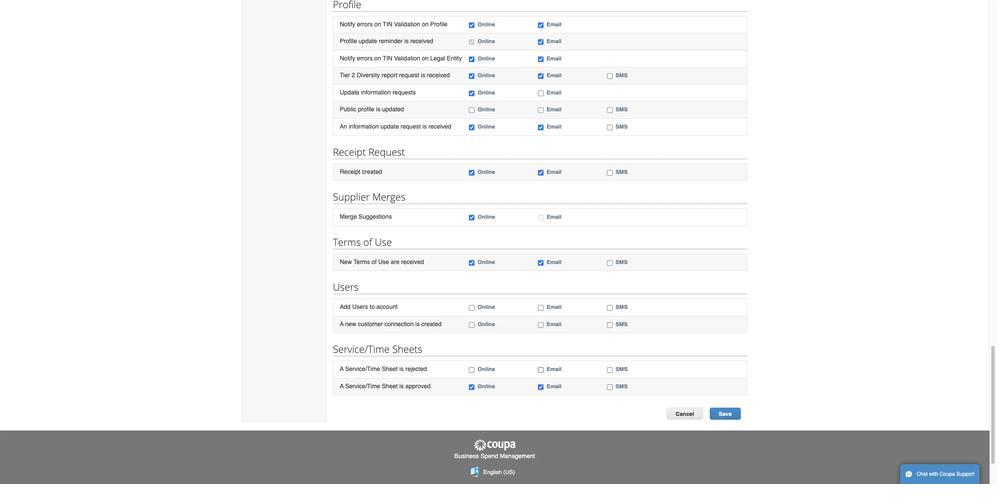 Task type: vqa. For each thing, say whether or not it's contained in the screenshot.
Profile TIN
yes



Task type: describe. For each thing, give the bounding box(es) containing it.
online for a service/time sheet is approved
[[478, 383, 495, 390]]

update information requests
[[340, 89, 416, 96]]

english (us)
[[483, 469, 515, 476]]

email for an information update request is received
[[547, 123, 562, 130]]

tier 2 diversity report request is received
[[340, 72, 450, 79]]

sms for a service/time sheet is rejected
[[616, 366, 628, 373]]

a service/time sheet is approved
[[340, 383, 431, 390]]

service/time sheets
[[333, 343, 422, 356]]

notify errors on tin validation on legal entity
[[340, 55, 462, 62]]

online for notify errors on tin validation on legal entity
[[478, 55, 495, 62]]

a for a service/time sheet is rejected
[[340, 366, 344, 373]]

sheet for rejected
[[382, 366, 398, 373]]

validation for legal
[[394, 55, 420, 62]]

new
[[340, 259, 352, 265]]

cancel
[[676, 411, 694, 418]]

an
[[340, 123, 347, 130]]

a service/time sheet is rejected
[[340, 366, 427, 373]]

with
[[929, 472, 939, 478]]

public profile is updated
[[340, 106, 404, 113]]

merges
[[372, 190, 406, 204]]

online for new terms of use are received
[[478, 259, 495, 265]]

updated
[[382, 106, 404, 113]]

supplier
[[333, 190, 370, 204]]

sms for tier 2 diversity report request is received
[[616, 72, 628, 79]]

tin for profile
[[383, 21, 393, 27]]

a for a service/time sheet is approved
[[340, 383, 344, 390]]

email for new terms of use are received
[[547, 259, 562, 265]]

tier
[[340, 72, 350, 79]]

notify for notify errors on tin validation on profile
[[340, 21, 355, 27]]

a new customer connection is created
[[340, 321, 442, 328]]

business
[[455, 453, 479, 460]]

merge suggestions
[[340, 213, 392, 220]]

connection
[[385, 321, 414, 328]]

online for notify errors on tin validation on profile
[[478, 21, 495, 27]]

online for a service/time sheet is rejected
[[478, 366, 495, 373]]

coupa supplier portal image
[[473, 440, 517, 452]]

email for profile update reminder is received
[[547, 38, 562, 45]]

online for an information update request is received
[[478, 123, 495, 130]]

1 vertical spatial users
[[352, 304, 368, 311]]

email for notify errors on tin validation on profile
[[547, 21, 562, 27]]

email for a service/time sheet is approved
[[547, 383, 562, 390]]

profile update reminder is received
[[340, 38, 433, 45]]

1 vertical spatial profile
[[340, 38, 357, 45]]

sms for public profile is updated
[[616, 106, 628, 113]]

rejected
[[406, 366, 427, 373]]

entity
[[447, 55, 462, 62]]

terms of use
[[333, 235, 392, 249]]

an information update request is received
[[340, 123, 451, 130]]

sms for a service/time sheet is approved
[[616, 383, 628, 390]]

sms for receipt created
[[616, 169, 628, 175]]

chat with coupa support
[[917, 472, 975, 478]]

0 horizontal spatial update
[[359, 38, 377, 45]]

0 vertical spatial use
[[375, 235, 392, 249]]

1 vertical spatial of
[[372, 259, 377, 265]]

add users to account
[[340, 304, 398, 311]]

0 vertical spatial users
[[333, 280, 359, 294]]

email for tier 2 diversity report request is received
[[547, 72, 562, 79]]

receipt created
[[340, 168, 382, 175]]

notify errors on tin validation on profile
[[340, 21, 448, 27]]

service/time for a service/time sheet is rejected
[[345, 366, 380, 373]]

email for update information requests
[[547, 89, 562, 96]]

online for merge suggestions
[[478, 214, 495, 220]]

errors for notify errors on tin validation on legal entity
[[357, 55, 373, 62]]

sms for add users to account
[[616, 304, 628, 311]]

profile
[[358, 106, 374, 113]]

sheets
[[392, 343, 422, 356]]

online for tier 2 diversity report request is received
[[478, 72, 495, 79]]

save button
[[710, 408, 741, 420]]

management
[[500, 453, 535, 460]]

support
[[957, 472, 975, 478]]

email for receipt created
[[547, 169, 562, 175]]



Task type: locate. For each thing, give the bounding box(es) containing it.
2 email from the top
[[547, 38, 562, 45]]

13 email from the top
[[547, 366, 562, 373]]

0 vertical spatial receipt
[[333, 145, 366, 159]]

2 sheet from the top
[[382, 383, 398, 390]]

errors up "profile update reminder is received"
[[357, 21, 373, 27]]

10 online from the top
[[478, 259, 495, 265]]

chat
[[917, 472, 928, 478]]

2 vertical spatial service/time
[[345, 383, 380, 390]]

1 vertical spatial request
[[401, 123, 421, 130]]

update left reminder
[[359, 38, 377, 45]]

0 vertical spatial of
[[363, 235, 372, 249]]

requests
[[393, 89, 416, 96]]

1 vertical spatial sheet
[[382, 383, 398, 390]]

5 email from the top
[[547, 89, 562, 96]]

a for a new customer connection is created
[[340, 321, 344, 328]]

email for add users to account
[[547, 304, 562, 311]]

online for profile update reminder is received
[[478, 38, 495, 45]]

email for a service/time sheet is rejected
[[547, 366, 562, 373]]

on up notify errors on tin validation on legal entity
[[422, 21, 429, 27]]

0 horizontal spatial created
[[362, 168, 382, 175]]

suggestions
[[359, 213, 392, 220]]

report
[[382, 72, 397, 79]]

received
[[410, 38, 433, 45], [427, 72, 450, 79], [429, 123, 451, 130], [401, 259, 424, 265]]

receipt
[[333, 145, 366, 159], [340, 168, 360, 175]]

new
[[345, 321, 356, 328]]

users up add
[[333, 280, 359, 294]]

online for update information requests
[[478, 89, 495, 96]]

online for public profile is updated
[[478, 106, 495, 113]]

1 horizontal spatial created
[[422, 321, 442, 328]]

of up the new terms of use are received
[[363, 235, 372, 249]]

business spend management
[[455, 453, 535, 460]]

11 email from the top
[[547, 304, 562, 311]]

13 online from the top
[[478, 366, 495, 373]]

supplier merges
[[333, 190, 406, 204]]

0 vertical spatial profile
[[430, 21, 448, 27]]

use left are
[[378, 259, 389, 265]]

use
[[375, 235, 392, 249], [378, 259, 389, 265]]

save
[[719, 411, 732, 418]]

email for merge suggestions
[[547, 214, 562, 220]]

0 vertical spatial update
[[359, 38, 377, 45]]

1 a from the top
[[340, 321, 344, 328]]

sms
[[616, 72, 628, 79], [616, 106, 628, 113], [616, 123, 628, 130], [616, 169, 628, 175], [616, 259, 628, 265], [616, 304, 628, 311], [616, 321, 628, 328], [616, 366, 628, 373], [616, 383, 628, 390]]

on down "profile update reminder is received"
[[374, 55, 381, 62]]

online
[[478, 21, 495, 27], [478, 38, 495, 45], [478, 55, 495, 62], [478, 72, 495, 79], [478, 89, 495, 96], [478, 106, 495, 113], [478, 123, 495, 130], [478, 169, 495, 175], [478, 214, 495, 220], [478, 259, 495, 265], [478, 304, 495, 311], [478, 321, 495, 328], [478, 366, 495, 373], [478, 383, 495, 390]]

0 vertical spatial validation
[[394, 21, 420, 27]]

users
[[333, 280, 359, 294], [352, 304, 368, 311]]

on left legal
[[422, 55, 429, 62]]

notify for notify errors on tin validation on legal entity
[[340, 55, 355, 62]]

coupa
[[940, 472, 955, 478]]

email for public profile is updated
[[547, 106, 562, 113]]

1 vertical spatial errors
[[357, 55, 373, 62]]

0 vertical spatial information
[[361, 89, 391, 96]]

1 notify from the top
[[340, 21, 355, 27]]

receipt up supplier
[[340, 168, 360, 175]]

profile
[[430, 21, 448, 27], [340, 38, 357, 45]]

online for add users to account
[[478, 304, 495, 311]]

created down the receipt request
[[362, 168, 382, 175]]

2 a from the top
[[340, 366, 344, 373]]

4 sms from the top
[[616, 169, 628, 175]]

errors for notify errors on tin validation on profile
[[357, 21, 373, 27]]

update
[[340, 89, 359, 96]]

tin
[[383, 21, 393, 27], [383, 55, 393, 62]]

update
[[359, 38, 377, 45], [381, 123, 399, 130]]

new terms of use are received
[[340, 259, 424, 265]]

1 vertical spatial update
[[381, 123, 399, 130]]

1 tin from the top
[[383, 21, 393, 27]]

customer
[[358, 321, 383, 328]]

information up public profile is updated
[[361, 89, 391, 96]]

1 vertical spatial receipt
[[340, 168, 360, 175]]

use up the new terms of use are received
[[375, 235, 392, 249]]

2 notify from the top
[[340, 55, 355, 62]]

3 email from the top
[[547, 55, 562, 62]]

approved
[[406, 383, 431, 390]]

sms for an information update request is received
[[616, 123, 628, 130]]

information
[[361, 89, 391, 96], [349, 123, 379, 130]]

None checkbox
[[469, 39, 475, 45], [538, 56, 544, 62], [469, 74, 475, 79], [607, 74, 613, 79], [469, 91, 475, 96], [538, 91, 544, 96], [469, 108, 475, 113], [538, 108, 544, 113], [538, 125, 544, 130], [538, 170, 544, 176], [469, 215, 475, 221], [538, 215, 544, 221], [469, 260, 475, 266], [538, 260, 544, 266], [607, 260, 613, 266], [538, 305, 544, 311], [607, 305, 613, 311], [469, 322, 475, 328], [538, 322, 544, 328], [469, 385, 475, 390], [607, 385, 613, 390], [469, 39, 475, 45], [538, 56, 544, 62], [469, 74, 475, 79], [607, 74, 613, 79], [469, 91, 475, 96], [538, 91, 544, 96], [469, 108, 475, 113], [538, 108, 544, 113], [538, 125, 544, 130], [538, 170, 544, 176], [469, 215, 475, 221], [538, 215, 544, 221], [469, 260, 475, 266], [538, 260, 544, 266], [607, 260, 613, 266], [538, 305, 544, 311], [607, 305, 613, 311], [469, 322, 475, 328], [538, 322, 544, 328], [469, 385, 475, 390], [607, 385, 613, 390]]

english
[[483, 469, 502, 476]]

created right connection
[[422, 321, 442, 328]]

1 vertical spatial terms
[[354, 259, 370, 265]]

errors
[[357, 21, 373, 27], [357, 55, 373, 62]]

email
[[547, 21, 562, 27], [547, 38, 562, 45], [547, 55, 562, 62], [547, 72, 562, 79], [547, 89, 562, 96], [547, 106, 562, 113], [547, 123, 562, 130], [547, 169, 562, 175], [547, 214, 562, 220], [547, 259, 562, 265], [547, 304, 562, 311], [547, 321, 562, 328], [547, 366, 562, 373], [547, 383, 562, 390]]

service/time
[[333, 343, 390, 356], [345, 366, 380, 373], [345, 383, 380, 390]]

service/time down service/time sheets in the bottom left of the page
[[345, 366, 380, 373]]

0 vertical spatial errors
[[357, 21, 373, 27]]

information for update
[[361, 89, 391, 96]]

account
[[377, 304, 398, 311]]

0 vertical spatial notify
[[340, 21, 355, 27]]

terms right new
[[354, 259, 370, 265]]

0 vertical spatial created
[[362, 168, 382, 175]]

2 tin from the top
[[383, 55, 393, 62]]

(us)
[[503, 469, 515, 476]]

online for a new customer connection is created
[[478, 321, 495, 328]]

legal
[[430, 55, 445, 62]]

4 online from the top
[[478, 72, 495, 79]]

service/time down a service/time sheet is rejected
[[345, 383, 380, 390]]

1 vertical spatial validation
[[394, 55, 420, 62]]

diversity
[[357, 72, 380, 79]]

sheet
[[382, 366, 398, 373], [382, 383, 398, 390]]

request
[[399, 72, 419, 79], [401, 123, 421, 130]]

reminder
[[379, 38, 403, 45]]

on
[[374, 21, 381, 27], [422, 21, 429, 27], [374, 55, 381, 62], [422, 55, 429, 62]]

chat with coupa support button
[[900, 465, 980, 485]]

1 vertical spatial created
[[422, 321, 442, 328]]

notify up the tier
[[340, 55, 355, 62]]

1 validation from the top
[[394, 21, 420, 27]]

is
[[404, 38, 409, 45], [421, 72, 425, 79], [376, 106, 381, 113], [423, 123, 427, 130], [415, 321, 420, 328], [399, 366, 404, 373], [399, 383, 404, 390]]

9 online from the top
[[478, 214, 495, 220]]

service/time down customer at the bottom of page
[[333, 343, 390, 356]]

8 email from the top
[[547, 169, 562, 175]]

3 sms from the top
[[616, 123, 628, 130]]

created
[[362, 168, 382, 175], [422, 321, 442, 328]]

request up requests
[[399, 72, 419, 79]]

6 email from the top
[[547, 106, 562, 113]]

sheet down a service/time sheet is rejected
[[382, 383, 398, 390]]

2 validation from the top
[[394, 55, 420, 62]]

14 online from the top
[[478, 383, 495, 390]]

notify up "profile update reminder is received"
[[340, 21, 355, 27]]

0 vertical spatial terms
[[333, 235, 361, 249]]

7 online from the top
[[478, 123, 495, 130]]

3 online from the top
[[478, 55, 495, 62]]

profile up the tier
[[340, 38, 357, 45]]

merge
[[340, 213, 357, 220]]

5 sms from the top
[[616, 259, 628, 265]]

validation
[[394, 21, 420, 27], [394, 55, 420, 62]]

add
[[340, 304, 351, 311]]

information for an
[[349, 123, 379, 130]]

14 email from the top
[[547, 383, 562, 390]]

receipt for receipt created
[[340, 168, 360, 175]]

1 online from the top
[[478, 21, 495, 27]]

7 email from the top
[[547, 123, 562, 130]]

4 email from the top
[[547, 72, 562, 79]]

of
[[363, 235, 372, 249], [372, 259, 377, 265]]

1 vertical spatial use
[[378, 259, 389, 265]]

1 vertical spatial information
[[349, 123, 379, 130]]

2 sms from the top
[[616, 106, 628, 113]]

9 email from the top
[[547, 214, 562, 220]]

8 online from the top
[[478, 169, 495, 175]]

receipt up receipt created in the left top of the page
[[333, 145, 366, 159]]

sms for a new customer connection is created
[[616, 321, 628, 328]]

update down updated
[[381, 123, 399, 130]]

1 email from the top
[[547, 21, 562, 27]]

validation for profile
[[394, 21, 420, 27]]

10 email from the top
[[547, 259, 562, 265]]

of left are
[[372, 259, 377, 265]]

1 horizontal spatial profile
[[430, 21, 448, 27]]

information down profile
[[349, 123, 379, 130]]

5 online from the top
[[478, 89, 495, 96]]

1 vertical spatial service/time
[[345, 366, 380, 373]]

terms
[[333, 235, 361, 249], [354, 259, 370, 265]]

1 vertical spatial tin
[[383, 55, 393, 62]]

validation up reminder
[[394, 21, 420, 27]]

on up "profile update reminder is received"
[[374, 21, 381, 27]]

sheet for approved
[[382, 383, 398, 390]]

tin down "profile update reminder is received"
[[383, 55, 393, 62]]

online for receipt created
[[478, 169, 495, 175]]

1 sms from the top
[[616, 72, 628, 79]]

terms up new
[[333, 235, 361, 249]]

0 vertical spatial tin
[[383, 21, 393, 27]]

2 vertical spatial a
[[340, 383, 344, 390]]

6 online from the top
[[478, 106, 495, 113]]

tin for legal
[[383, 55, 393, 62]]

6 sms from the top
[[616, 304, 628, 311]]

tin up "profile update reminder is received"
[[383, 21, 393, 27]]

1 errors from the top
[[357, 21, 373, 27]]

public
[[340, 106, 356, 113]]

3 a from the top
[[340, 383, 344, 390]]

0 vertical spatial request
[[399, 72, 419, 79]]

8 sms from the top
[[616, 366, 628, 373]]

notify
[[340, 21, 355, 27], [340, 55, 355, 62]]

0 horizontal spatial profile
[[340, 38, 357, 45]]

0 vertical spatial a
[[340, 321, 344, 328]]

a
[[340, 321, 344, 328], [340, 366, 344, 373], [340, 383, 344, 390]]

errors up diversity on the top
[[357, 55, 373, 62]]

0 vertical spatial sheet
[[382, 366, 398, 373]]

sheet up a service/time sheet is approved
[[382, 366, 398, 373]]

cancel link
[[667, 408, 703, 420]]

12 email from the top
[[547, 321, 562, 328]]

1 vertical spatial notify
[[340, 55, 355, 62]]

email for notify errors on tin validation on legal entity
[[547, 55, 562, 62]]

validation up tier 2 diversity report request is received
[[394, 55, 420, 62]]

12 online from the top
[[478, 321, 495, 328]]

to
[[370, 304, 375, 311]]

service/time for a service/time sheet is approved
[[345, 383, 380, 390]]

2
[[352, 72, 355, 79]]

7 sms from the top
[[616, 321, 628, 328]]

11 online from the top
[[478, 304, 495, 311]]

email for a new customer connection is created
[[547, 321, 562, 328]]

9 sms from the top
[[616, 383, 628, 390]]

1 horizontal spatial update
[[381, 123, 399, 130]]

1 sheet from the top
[[382, 366, 398, 373]]

2 errors from the top
[[357, 55, 373, 62]]

2 online from the top
[[478, 38, 495, 45]]

receipt for receipt request
[[333, 145, 366, 159]]

spend
[[481, 453, 498, 460]]

0 vertical spatial service/time
[[333, 343, 390, 356]]

sms for new terms of use are received
[[616, 259, 628, 265]]

request
[[369, 145, 405, 159]]

are
[[391, 259, 400, 265]]

profile up legal
[[430, 21, 448, 27]]

users left to at the bottom
[[352, 304, 368, 311]]

1 vertical spatial a
[[340, 366, 344, 373]]

None checkbox
[[469, 22, 475, 28], [538, 22, 544, 28], [538, 39, 544, 45], [469, 56, 475, 62], [538, 74, 544, 79], [607, 108, 613, 113], [469, 125, 475, 130], [607, 125, 613, 130], [469, 170, 475, 176], [607, 170, 613, 176], [469, 305, 475, 311], [607, 322, 613, 328], [469, 368, 475, 373], [538, 368, 544, 373], [607, 368, 613, 373], [538, 385, 544, 390], [469, 22, 475, 28], [538, 22, 544, 28], [538, 39, 544, 45], [469, 56, 475, 62], [538, 74, 544, 79], [607, 108, 613, 113], [469, 125, 475, 130], [607, 125, 613, 130], [469, 170, 475, 176], [607, 170, 613, 176], [469, 305, 475, 311], [607, 322, 613, 328], [469, 368, 475, 373], [538, 368, 544, 373], [607, 368, 613, 373], [538, 385, 544, 390]]

receipt request
[[333, 145, 405, 159]]

request down updated
[[401, 123, 421, 130]]



